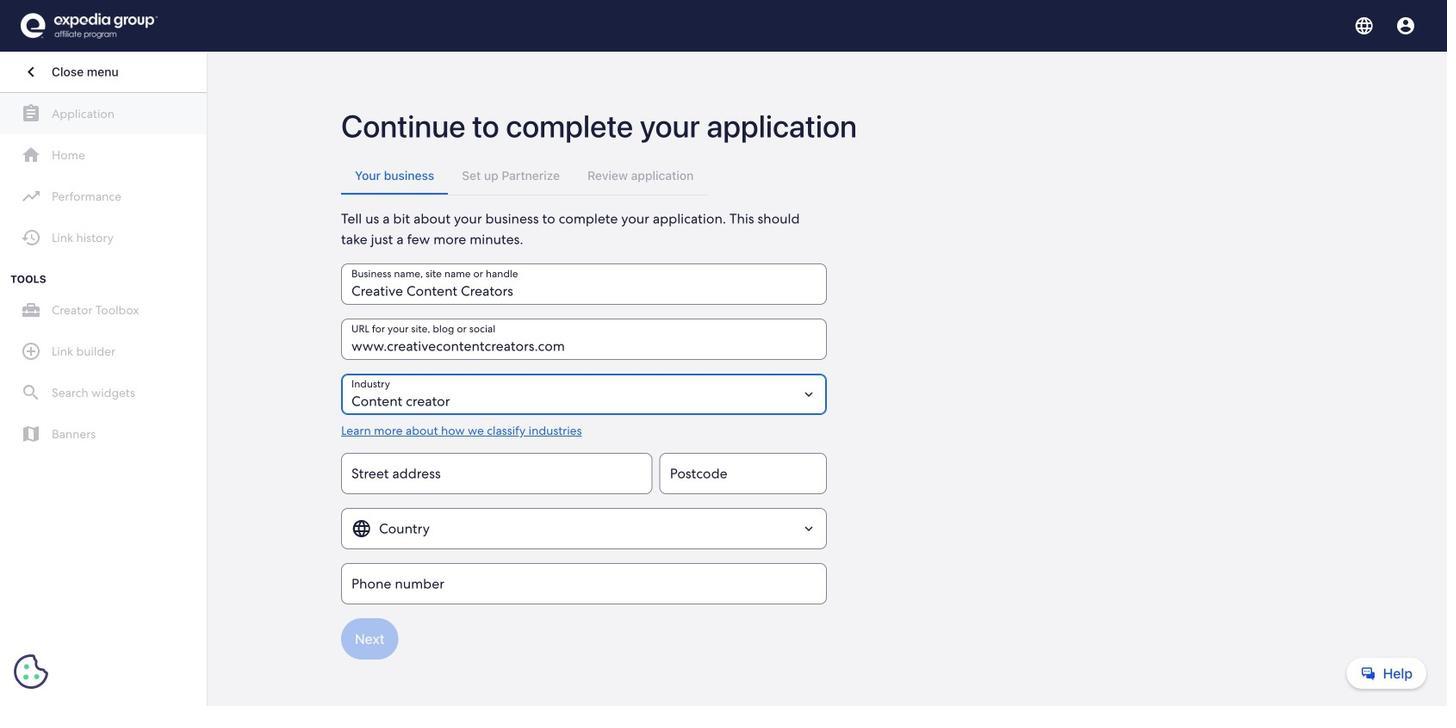 Task type: describe. For each thing, give the bounding box(es) containing it.
directional image
[[21, 62, 41, 82]]

cookie preferences image
[[14, 655, 48, 689]]

language image
[[1354, 16, 1375, 36]]



Task type: vqa. For each thing, say whether or not it's contained in the screenshot.
LEADING image on the right top of page
yes



Task type: locate. For each thing, give the bounding box(es) containing it.
None text field
[[341, 264, 827, 305], [341, 319, 827, 360], [341, 453, 653, 495], [660, 453, 827, 495], [341, 264, 827, 305], [341, 319, 827, 360], [341, 453, 653, 495], [660, 453, 827, 495]]

dialog
[[0, 0, 1448, 707]]

list
[[341, 157, 708, 195]]

expedia group affiliate program image
[[21, 13, 158, 39]]

leading image
[[1396, 16, 1417, 36]]

None text field
[[341, 564, 827, 605]]



